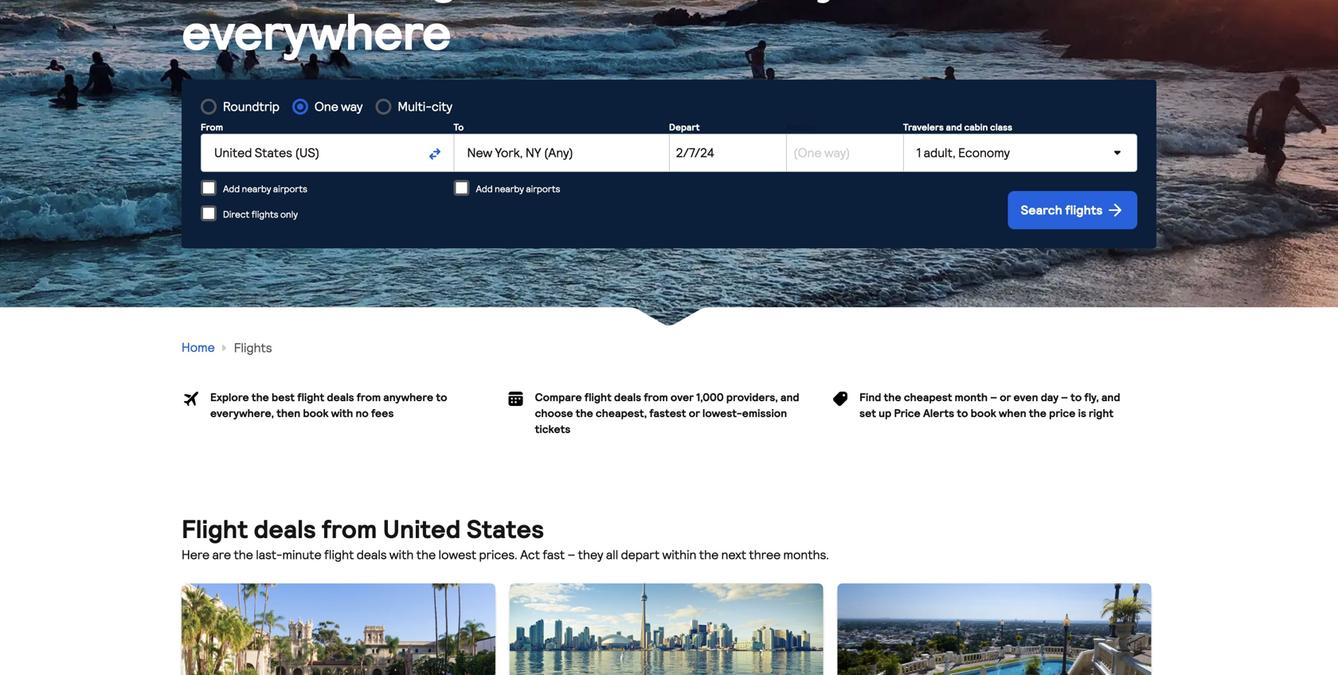 Task type: locate. For each thing, give the bounding box(es) containing it.
1 horizontal spatial or
[[1000, 391, 1011, 404]]

airports for from
[[273, 183, 307, 195]]

Add nearby airports checkbox
[[454, 180, 470, 196]]

To text field
[[454, 134, 669, 172]]

is
[[1078, 407, 1087, 420]]

flight inside flight deals from united states here are the last-minute flight deals with the lowest prices. act fast – they all depart within the next three months.
[[324, 548, 354, 563]]

or down the over
[[689, 407, 700, 420]]

to inside 'the best flight deals from anywhere, to everywhere'
[[1006, 0, 1056, 5]]

one
[[315, 99, 338, 114]]

nearby up direct flights only
[[242, 183, 271, 195]]

or
[[1000, 391, 1011, 404], [689, 407, 700, 420]]

everywhere,
[[210, 407, 274, 420]]

1 horizontal spatial add nearby airports
[[476, 183, 560, 195]]

1 vertical spatial best
[[272, 391, 295, 404]]

fastest
[[650, 407, 686, 420]]

tickets
[[535, 423, 571, 436]]

find the cheapest month – or even day – to fly, and set up price alerts to book when the price is right
[[860, 391, 1121, 420]]

flights left rtl support__nwi2n icon
[[1065, 203, 1103, 218]]

flights left only
[[251, 209, 278, 220]]

price
[[1049, 407, 1076, 420]]

search
[[1021, 203, 1063, 218]]

none field for from
[[201, 134, 416, 172]]

from
[[647, 0, 753, 5], [357, 391, 381, 404], [644, 391, 668, 404], [322, 514, 377, 545]]

– right day
[[1061, 391, 1068, 404]]

deals
[[517, 0, 636, 5], [327, 391, 354, 404], [614, 391, 641, 404], [254, 514, 316, 545], [357, 548, 387, 563]]

lowest-
[[703, 407, 742, 420]]

from inside compare flight deals from over 1,000 providers, and choose the cheapest, fastest or lowest-emission tickets
[[644, 391, 668, 404]]

1 vertical spatial with
[[389, 548, 414, 563]]

the inside compare flight deals from over 1,000 providers, and choose the cheapest, fastest or lowest-emission tickets
[[576, 407, 593, 420]]

flights
[[1065, 203, 1103, 218], [251, 209, 278, 220]]

the
[[252, 391, 269, 404], [884, 391, 902, 404], [576, 407, 593, 420], [1029, 407, 1047, 420], [234, 548, 253, 563], [416, 548, 436, 563], [699, 548, 719, 563]]

book right the then
[[303, 407, 329, 420]]

deals inside 'the best flight deals from anywhere, to everywhere'
[[517, 0, 636, 5]]

the
[[182, 0, 266, 5]]

One way radio
[[292, 99, 308, 115]]

add nearby airports up direct flights only
[[223, 183, 307, 195]]

(one
[[793, 145, 822, 161]]

and inside compare flight deals from over 1,000 providers, and choose the cheapest, fastest or lowest-emission tickets
[[781, 391, 800, 404]]

the up everywhere,
[[252, 391, 269, 404]]

nearby right add nearby airports option
[[495, 183, 524, 195]]

then
[[277, 407, 301, 420]]

they
[[578, 548, 603, 563]]

anywhere
[[383, 391, 434, 404]]

one way
[[315, 99, 363, 114]]

and
[[946, 121, 962, 133], [781, 391, 800, 404], [1102, 391, 1121, 404]]

0 horizontal spatial none field
[[201, 134, 416, 172]]

travelers and cabin class
[[903, 121, 1013, 133]]

prices.
[[479, 548, 518, 563]]

and up emission at right bottom
[[781, 391, 800, 404]]

or inside compare flight deals from over 1,000 providers, and choose the cheapest, fastest or lowest-emission tickets
[[689, 407, 700, 420]]

0 vertical spatial best
[[276, 0, 378, 5]]

class
[[990, 121, 1013, 133]]

nearby
[[242, 183, 271, 195], [495, 183, 524, 195]]

last-
[[256, 548, 282, 563]]

Roundtrip radio
[[201, 99, 217, 115]]

deals inside explore the best flight deals from anywhere to everywhere, then book with no fees
[[327, 391, 354, 404]]

city
[[432, 99, 452, 114]]

within
[[662, 548, 697, 563]]

– right month
[[990, 391, 997, 404]]

day
[[1041, 391, 1059, 404]]

flight deals from united states here are the last-minute flight deals with the lowest prices. act fast – they all depart within the next three months.
[[182, 514, 829, 563]]

2 none field from the left
[[454, 134, 669, 172]]

way)
[[824, 145, 851, 161]]

0 vertical spatial or
[[1000, 391, 1011, 404]]

1 horizontal spatial flights
[[1065, 203, 1103, 218]]

1 horizontal spatial and
[[946, 121, 962, 133]]

– inside flight deals from united states here are the last-minute flight deals with the lowest prices. act fast – they all depart within the next three months.
[[568, 548, 575, 563]]

direct flights only
[[223, 209, 298, 220]]

here
[[182, 548, 210, 563]]

even
[[1014, 391, 1038, 404]]

deals inside compare flight deals from over 1,000 providers, and choose the cheapest, fastest or lowest-emission tickets
[[614, 391, 641, 404]]

to
[[454, 121, 464, 133]]

and inside find the cheapest month – or even day – to fly, and set up price alerts to book when the price is right
[[1102, 391, 1121, 404]]

1 book from the left
[[303, 407, 329, 420]]

nearby for from
[[242, 183, 271, 195]]

flight
[[182, 514, 248, 545]]

best
[[276, 0, 378, 5], [272, 391, 295, 404]]

flight inside compare flight deals from over 1,000 providers, and choose the cheapest, fastest or lowest-emission tickets
[[585, 391, 612, 404]]

None field
[[201, 134, 416, 172], [454, 134, 669, 172]]

0 horizontal spatial and
[[781, 391, 800, 404]]

0 horizontal spatial nearby
[[242, 183, 271, 195]]

find
[[860, 391, 881, 404]]

0 vertical spatial with
[[331, 407, 353, 420]]

1 horizontal spatial none field
[[454, 134, 669, 172]]

add right add nearby airports checkbox on the left top of the page
[[223, 183, 240, 195]]

1 vertical spatial or
[[689, 407, 700, 420]]

2 nearby from the left
[[495, 183, 524, 195]]

none field for to
[[454, 134, 669, 172]]

book
[[303, 407, 329, 420], [971, 407, 997, 420]]

1 horizontal spatial –
[[990, 391, 997, 404]]

2 book from the left
[[971, 407, 997, 420]]

and up right
[[1102, 391, 1121, 404]]

or up when
[[1000, 391, 1011, 404]]

multi-
[[398, 99, 432, 114]]

add for to
[[476, 183, 493, 195]]

1 horizontal spatial book
[[971, 407, 997, 420]]

the down even
[[1029, 407, 1047, 420]]

book inside explore the best flight deals from anywhere to everywhere, then book with no fees
[[303, 407, 329, 420]]

1 horizontal spatial add
[[476, 183, 493, 195]]

adult,
[[924, 145, 956, 161]]

(one way)
[[793, 145, 851, 161]]

add for from
[[223, 183, 240, 195]]

the up up
[[884, 391, 902, 404]]

0 horizontal spatial book
[[303, 407, 329, 420]]

and left cabin
[[946, 121, 962, 133]]

0 horizontal spatial flights
[[251, 209, 278, 220]]

choose
[[535, 407, 573, 420]]

flights inside search flights button
[[1065, 203, 1103, 218]]

fees
[[371, 407, 394, 420]]

2 horizontal spatial –
[[1061, 391, 1068, 404]]

–
[[990, 391, 997, 404], [1061, 391, 1068, 404], [568, 548, 575, 563]]

with
[[331, 407, 353, 420], [389, 548, 414, 563]]

cheapest
[[904, 391, 952, 404]]

flight
[[388, 0, 506, 5], [297, 391, 324, 404], [585, 391, 612, 404], [324, 548, 354, 563]]

book down month
[[971, 407, 997, 420]]

add right add nearby airports option
[[476, 183, 493, 195]]

airports for to
[[526, 183, 560, 195]]

1 horizontal spatial nearby
[[495, 183, 524, 195]]

with left no
[[331, 407, 353, 420]]

right
[[1089, 407, 1114, 420]]

are
[[212, 548, 231, 563]]

compare flight deals from over 1,000 providers, and choose the cheapest, fastest or lowest-emission tickets
[[535, 391, 800, 436]]

1 horizontal spatial with
[[389, 548, 414, 563]]

add nearby airports down to field
[[476, 183, 560, 195]]

explore the best flight deals from anywhere to everywhere, then book with no fees
[[210, 391, 447, 420]]

add
[[223, 183, 240, 195], [476, 183, 493, 195]]

2 horizontal spatial and
[[1102, 391, 1121, 404]]

way
[[341, 99, 363, 114]]

airports up only
[[273, 183, 307, 195]]

anywhere,
[[764, 0, 996, 5]]

1 nearby from the left
[[242, 183, 271, 195]]

states
[[467, 514, 544, 545]]

2 airports from the left
[[526, 183, 560, 195]]

airports down to text box
[[526, 183, 560, 195]]

0 horizontal spatial –
[[568, 548, 575, 563]]

2 add from the left
[[476, 183, 493, 195]]

multi-city
[[398, 99, 452, 114]]

add nearby airports for to
[[476, 183, 560, 195]]

with down united
[[389, 548, 414, 563]]

the right choose on the left of page
[[576, 407, 593, 420]]

2 add nearby airports from the left
[[476, 183, 560, 195]]

1 add from the left
[[223, 183, 240, 195]]

0 horizontal spatial airports
[[273, 183, 307, 195]]

2/7/24
[[676, 145, 714, 161]]

everywhere
[[182, 1, 451, 63]]

airports
[[273, 183, 307, 195], [526, 183, 560, 195]]

0 horizontal spatial or
[[689, 407, 700, 420]]

0 horizontal spatial add
[[223, 183, 240, 195]]

flights for direct
[[251, 209, 278, 220]]

1 airports from the left
[[273, 183, 307, 195]]

travelers
[[903, 121, 944, 133]]

economy
[[958, 145, 1010, 161]]

1 add nearby airports from the left
[[223, 183, 307, 195]]

1
[[917, 145, 921, 161]]

1 horizontal spatial airports
[[526, 183, 560, 195]]

From text field
[[201, 134, 416, 172]]

return
[[786, 121, 816, 133]]

add nearby airports
[[223, 183, 307, 195], [476, 183, 560, 195]]

1 none field from the left
[[201, 134, 416, 172]]

0 horizontal spatial with
[[331, 407, 353, 420]]

fast
[[543, 548, 565, 563]]

0 horizontal spatial add nearby airports
[[223, 183, 307, 195]]

depart
[[621, 548, 660, 563]]

– right "fast"
[[568, 548, 575, 563]]

flight inside explore the best flight deals from anywhere to everywhere, then book with no fees
[[297, 391, 324, 404]]



Task type: describe. For each thing, give the bounding box(es) containing it.
rtl support__otjmo image
[[218, 342, 231, 354]]

search flights button
[[1008, 191, 1138, 229]]

cabin
[[964, 121, 988, 133]]

rtl support__nwi2n image
[[1106, 201, 1125, 220]]

set
[[860, 407, 876, 420]]

depart
[[669, 121, 700, 133]]

no
[[356, 407, 369, 420]]

alerts
[[923, 407, 955, 420]]

emission
[[742, 407, 787, 420]]

united
[[383, 514, 461, 545]]

best inside explore the best flight deals from anywhere to everywhere, then book with no fees
[[272, 391, 295, 404]]

the left 'next' on the right
[[699, 548, 719, 563]]

home
[[182, 340, 215, 355]]

to inside explore the best flight deals from anywhere to everywhere, then book with no fees
[[436, 391, 447, 404]]

the best flight deals from anywhere, to everywhere
[[182, 0, 1056, 63]]

1 adult, economy button
[[903, 134, 1138, 172]]

from inside flight deals from united states here are the last-minute flight deals with the lowest prices. act fast – they all depart within the next three months.
[[322, 514, 377, 545]]

lowest
[[439, 548, 477, 563]]

up
[[879, 407, 892, 420]]

1 adult, economy
[[917, 145, 1010, 161]]

compare
[[535, 391, 582, 404]]

with inside explore the best flight deals from anywhere to everywhere, then book with no fees
[[331, 407, 353, 420]]

none field from
[[201, 134, 416, 172]]

Multi-city radio
[[376, 99, 391, 115]]

add nearby airports for from
[[223, 183, 307, 195]]

or inside find the cheapest month – or even day – to fly, and set up price alerts to book when the price is right
[[1000, 391, 1011, 404]]

Add nearby airports checkbox
[[201, 180, 217, 196]]

the right are
[[234, 548, 253, 563]]

Direct flights only checkbox
[[201, 206, 217, 221]]

price
[[894, 407, 921, 420]]

2/7/24 button
[[669, 134, 786, 172]]

best inside 'the best flight deals from anywhere, to everywhere'
[[276, 0, 378, 5]]

cheapest,
[[596, 407, 647, 420]]

from inside 'the best flight deals from anywhere, to everywhere'
[[647, 0, 753, 5]]

from inside explore the best flight deals from anywhere to everywhere, then book with no fees
[[357, 391, 381, 404]]

direct
[[223, 209, 250, 220]]

nearby for to
[[495, 183, 524, 195]]

the inside explore the best flight deals from anywhere to everywhere, then book with no fees
[[252, 391, 269, 404]]

fly,
[[1085, 391, 1099, 404]]

none field to
[[454, 134, 669, 172]]

flight inside 'the best flight deals from anywhere, to everywhere'
[[388, 0, 506, 5]]

act
[[520, 548, 540, 563]]

with inside flight deals from united states here are the last-minute flight deals with the lowest prices. act fast – they all depart within the next three months.
[[389, 548, 414, 563]]

roundtrip
[[223, 99, 280, 114]]

when
[[999, 407, 1027, 420]]

months.
[[784, 548, 829, 563]]

next
[[721, 548, 747, 563]]

all
[[606, 548, 618, 563]]

flights
[[234, 341, 272, 356]]

providers,
[[726, 391, 778, 404]]

over
[[671, 391, 694, 404]]

only
[[280, 209, 298, 220]]

minute
[[282, 548, 322, 563]]

switch origin and destination image
[[429, 148, 441, 161]]

month
[[955, 391, 988, 404]]

home link
[[182, 340, 215, 356]]

flights for search
[[1065, 203, 1103, 218]]

the down united
[[416, 548, 436, 563]]

(one way) button
[[786, 134, 903, 172]]

explore
[[210, 391, 249, 404]]

from
[[201, 121, 223, 133]]

book inside find the cheapest month – or even day – to fly, and set up price alerts to book when the price is right
[[971, 407, 997, 420]]

search flights
[[1021, 203, 1103, 218]]

1,000
[[696, 391, 724, 404]]

three
[[749, 548, 781, 563]]



Task type: vqa. For each thing, say whether or not it's contained in the screenshot.
rtl support__NTFhM icon inside the Montevideo (MVD) 106 miles from Colonia del Sacramento, Uruguay element
no



